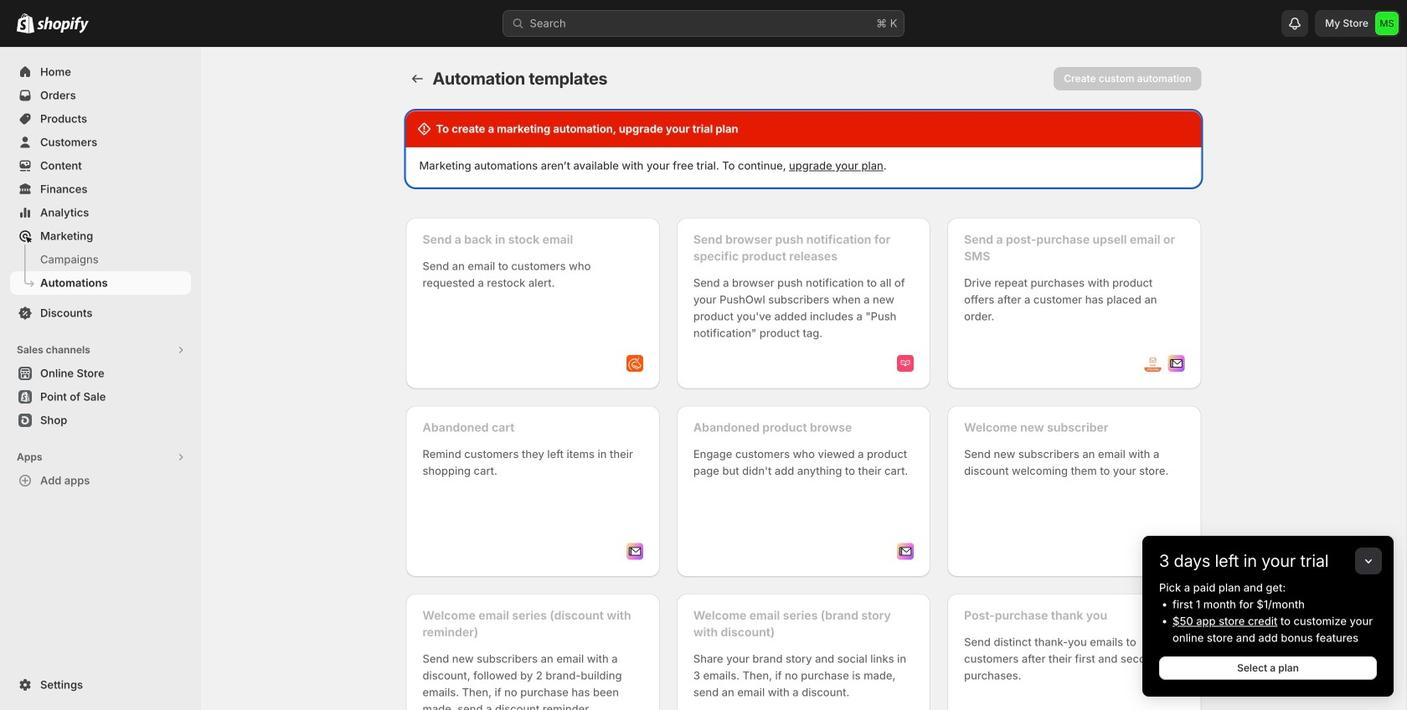 Task type: describe. For each thing, give the bounding box(es) containing it.
1 horizontal spatial shopify image
[[37, 17, 89, 33]]



Task type: locate. For each thing, give the bounding box(es) containing it.
shopify image
[[17, 13, 34, 33], [37, 17, 89, 33]]

my store image
[[1376, 12, 1399, 35]]

0 horizontal spatial shopify image
[[17, 13, 34, 33]]



Task type: vqa. For each thing, say whether or not it's contained in the screenshot.
right Shopify image
yes



